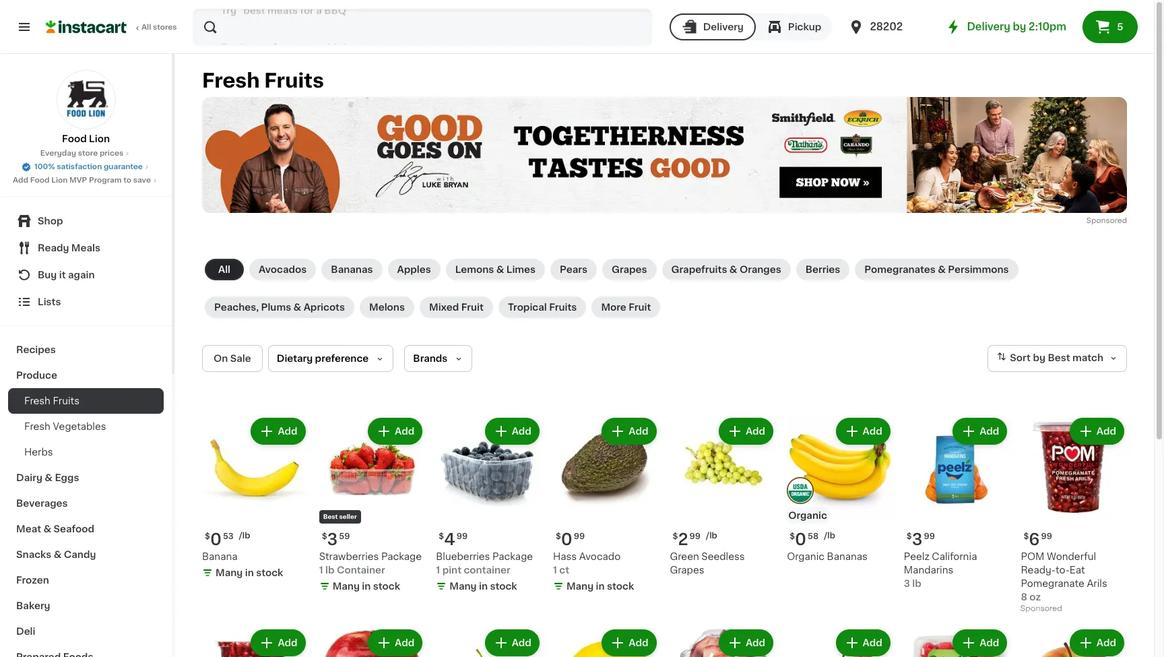 Task type: vqa. For each thing, say whether or not it's contained in the screenshot.
lb within the Strawberries Package 1 lb Container
yes



Task type: describe. For each thing, give the bounding box(es) containing it.
snacks & candy
[[16, 550, 96, 560]]

in for 3
[[362, 582, 371, 591]]

0 vertical spatial fresh
[[202, 71, 260, 90]]

all stores
[[142, 24, 177, 31]]

dairy & eggs link
[[8, 465, 164, 491]]

apricots
[[304, 302, 345, 312]]

stock for 3
[[373, 582, 400, 591]]

hass
[[553, 552, 577, 562]]

strawberries package 1 lb container
[[319, 552, 422, 575]]

100% satisfaction guarantee
[[34, 163, 143, 171]]

food lion logo image
[[56, 70, 116, 129]]

99 for 0
[[574, 533, 585, 541]]

spo
[[1087, 217, 1102, 224]]

ready meals
[[38, 243, 100, 253]]

instacart logo image
[[46, 19, 127, 35]]

many for 3
[[333, 582, 360, 591]]

best for best seller
[[323, 514, 338, 520]]

berries link
[[797, 259, 850, 280]]

dietary
[[277, 354, 313, 363]]

oranges
[[740, 265, 782, 274]]

Search field
[[194, 9, 651, 44]]

many down banana
[[216, 568, 243, 578]]

Best match Sort by field
[[988, 345, 1128, 372]]

100% satisfaction guarantee button
[[21, 159, 151, 173]]

meals
[[71, 243, 100, 253]]

in for 0
[[596, 582, 605, 591]]

pears link
[[551, 259, 597, 280]]

guarantee
[[104, 163, 143, 171]]

0 for $ 0 99
[[561, 532, 573, 548]]

on sale
[[214, 354, 251, 363]]

& inside peaches, plums & apricots link
[[294, 302, 302, 312]]

stores
[[153, 24, 177, 31]]

on sale button
[[202, 345, 263, 372]]

3 for $ 3 59
[[327, 532, 338, 548]]

/lb for banana
[[239, 532, 250, 540]]

$ 6 99
[[1024, 532, 1053, 548]]

4
[[444, 532, 456, 548]]

many in stock for 4
[[450, 582, 517, 591]]

many for 0
[[567, 582, 594, 591]]

prices
[[100, 150, 124, 157]]

delivery button
[[670, 13, 756, 40]]

in for 4
[[479, 582, 488, 591]]

0 for $ 0 53 /lb
[[210, 532, 222, 548]]

2:10pm
[[1029, 22, 1067, 32]]

meat & seafood
[[16, 524, 94, 534]]

candy
[[64, 550, 96, 560]]

pomegranates & persimmons link
[[856, 259, 1019, 280]]

grapes inside the "green seedless grapes"
[[670, 566, 705, 575]]

produce link
[[8, 363, 164, 388]]

fresh vegetables link
[[8, 414, 164, 440]]

brands
[[413, 354, 448, 363]]

green
[[670, 552, 700, 562]]

persimmons
[[949, 265, 1009, 274]]

1 for 4
[[436, 566, 440, 575]]

$ for $ 0 58 /lb
[[790, 533, 795, 541]]

limes
[[507, 265, 536, 274]]

58
[[808, 533, 819, 541]]

ready meals link
[[8, 235, 164, 262]]

tropical fruits link
[[499, 296, 587, 318]]

in down $0.53 per pound element
[[245, 568, 254, 578]]

arils
[[1088, 579, 1108, 589]]

fruit for more fruit
[[629, 302, 651, 312]]

herbs link
[[8, 440, 164, 465]]

& for eggs
[[45, 473, 53, 483]]

program
[[89, 177, 122, 184]]

shop link
[[8, 208, 164, 235]]

fresh for fresh fruits link
[[24, 396, 50, 406]]

2 vertical spatial fruits
[[53, 396, 80, 406]]

wonderful
[[1048, 552, 1097, 562]]

mixed fruit link
[[420, 296, 493, 318]]

mvp
[[70, 177, 87, 184]]

tropical
[[508, 302, 547, 312]]

& for oranges
[[730, 265, 738, 274]]

produce
[[16, 371, 57, 380]]

59
[[339, 533, 350, 541]]

container
[[337, 566, 385, 575]]

to
[[123, 177, 131, 184]]

product group containing 4
[[436, 415, 543, 596]]

california
[[933, 552, 978, 562]]

seafood
[[54, 524, 94, 534]]

delivery by 2:10pm link
[[946, 19, 1067, 35]]

shop
[[38, 216, 63, 226]]

lemons & limes link
[[446, 259, 545, 280]]

everyday store prices
[[40, 150, 124, 157]]

banana
[[202, 552, 238, 562]]

by for sort
[[1034, 353, 1046, 363]]

sale
[[230, 354, 251, 363]]

$ 2 99 /lb
[[673, 532, 718, 548]]

5 button
[[1083, 11, 1139, 43]]

organic for organic bananas
[[787, 552, 825, 562]]

pom wonderful ready-to-eat pomegranate arils 8 oz
[[1022, 552, 1108, 602]]

many in stock for 0
[[567, 582, 635, 591]]

ready
[[38, 243, 69, 253]]

all stores link
[[46, 8, 178, 46]]

product group containing 2
[[670, 415, 777, 577]]

to-
[[1056, 566, 1070, 575]]

grapefruits & oranges link
[[662, 259, 791, 280]]

grapefruits & oranges
[[672, 265, 782, 274]]

everyday store prices link
[[40, 148, 132, 159]]

$ 0 53 /lb
[[205, 532, 250, 548]]

by for delivery
[[1013, 22, 1027, 32]]

lists
[[38, 297, 61, 307]]

$ 0 58 /lb
[[790, 532, 836, 548]]

deli
[[16, 627, 35, 636]]

& for seafood
[[43, 524, 51, 534]]

28202
[[871, 22, 903, 32]]

eat
[[1070, 566, 1086, 575]]

$ for $ 0 53 /lb
[[205, 533, 210, 541]]

buy it again link
[[8, 262, 164, 289]]

peaches,
[[214, 302, 259, 312]]

5
[[1118, 22, 1124, 32]]

hass avocado 1 ct
[[553, 552, 621, 575]]

save
[[133, 177, 151, 184]]

grapefruits
[[672, 265, 728, 274]]

$ for $ 2 99 /lb
[[673, 533, 678, 541]]

99 for 2
[[690, 533, 701, 541]]

1 vertical spatial bananas
[[828, 552, 868, 562]]

stock down $0.53 per pound element
[[256, 568, 283, 578]]

package for 3
[[382, 552, 422, 562]]

• sponsored: good goes on. get your menu ready for a good game. smithfield. eckrich. nathan's. carando. image
[[202, 97, 1128, 213]]

recipes
[[16, 345, 56, 355]]

meat & seafood link
[[8, 516, 164, 542]]



Task type: locate. For each thing, give the bounding box(es) containing it.
package for 4
[[493, 552, 533, 562]]

3 1 from the left
[[553, 566, 557, 575]]

3 99 from the left
[[690, 533, 701, 541]]

& inside lemons & limes link
[[497, 265, 504, 274]]

8
[[1022, 593, 1028, 602]]

avocado
[[580, 552, 621, 562]]

fruit
[[462, 302, 484, 312], [629, 302, 651, 312]]

0 vertical spatial lion
[[89, 134, 110, 144]]

all link
[[205, 259, 244, 280]]

lemons
[[455, 265, 494, 274]]

tropical fruits
[[508, 302, 577, 312]]

$0.58 per pound element
[[787, 527, 894, 550]]

1 horizontal spatial fresh fruits
[[202, 71, 324, 90]]

avocados link
[[249, 259, 316, 280]]

stock down container
[[490, 582, 517, 591]]

fresh for fresh vegetables link
[[24, 422, 50, 431]]

2 fruit from the left
[[629, 302, 651, 312]]

many inside "product" group
[[450, 582, 477, 591]]

1 for 3
[[319, 566, 323, 575]]

in
[[245, 568, 254, 578], [362, 582, 371, 591], [479, 582, 488, 591], [596, 582, 605, 591]]

in down container at the left bottom
[[362, 582, 371, 591]]

99 right the 2
[[690, 533, 701, 541]]

3 $ from the left
[[439, 533, 444, 541]]

many in stock down banana
[[216, 568, 283, 578]]

1 vertical spatial all
[[218, 265, 231, 274]]

0 vertical spatial organic
[[789, 511, 828, 521]]

/lb for green seedless grapes
[[706, 532, 718, 540]]

& left persimmons
[[938, 265, 946, 274]]

many in stock inside "product" group
[[450, 582, 517, 591]]

$ up hass
[[556, 533, 561, 541]]

lb down strawberries on the bottom
[[326, 566, 335, 575]]

delivery for delivery by 2:10pm
[[968, 22, 1011, 32]]

pickup button
[[756, 13, 833, 40]]

pomegranates & persimmons
[[865, 265, 1009, 274]]

99 inside "$ 6 99"
[[1042, 533, 1053, 541]]

lion inside food lion link
[[89, 134, 110, 144]]

1 vertical spatial lb
[[913, 579, 922, 589]]

0 vertical spatial best
[[1049, 353, 1071, 363]]

8 $ from the left
[[1024, 533, 1030, 541]]

melons
[[369, 302, 405, 312]]

& inside snacks & candy link
[[54, 550, 62, 560]]

1 /lb from the left
[[239, 532, 250, 540]]

4 99 from the left
[[924, 533, 936, 541]]

package inside blueberries package 1 pint container
[[493, 552, 533, 562]]

1 vertical spatial fresh fruits
[[24, 396, 80, 406]]

2 package from the left
[[493, 552, 533, 562]]

all for all stores
[[142, 24, 151, 31]]

all inside 'link'
[[142, 24, 151, 31]]

apples link
[[388, 259, 441, 280]]

2 horizontal spatial 3
[[913, 532, 923, 548]]

stock down avocado on the bottom of page
[[607, 582, 635, 591]]

1 for 0
[[553, 566, 557, 575]]

1 vertical spatial grapes
[[670, 566, 705, 575]]

0 horizontal spatial delivery
[[704, 22, 744, 32]]

$ inside $ 4 99
[[439, 533, 444, 541]]

stock for 0
[[607, 582, 635, 591]]

nsored
[[1102, 217, 1128, 224]]

delivery by 2:10pm
[[968, 22, 1067, 32]]

99 up hass
[[574, 533, 585, 541]]

melons link
[[360, 296, 415, 318]]

again
[[68, 270, 95, 280]]

$
[[205, 533, 210, 541], [322, 533, 327, 541], [439, 533, 444, 541], [556, 533, 561, 541], [673, 533, 678, 541], [790, 533, 795, 541], [907, 533, 913, 541], [1024, 533, 1030, 541]]

frozen link
[[8, 568, 164, 593]]

peaches, plums & apricots
[[214, 302, 345, 312]]

sort
[[1011, 353, 1031, 363]]

2 horizontal spatial 1
[[553, 566, 557, 575]]

3 /lb from the left
[[825, 532, 836, 540]]

sort by
[[1011, 353, 1046, 363]]

fruit for mixed fruit
[[462, 302, 484, 312]]

snacks & candy link
[[8, 542, 164, 568]]

0 vertical spatial by
[[1013, 22, 1027, 32]]

mixed fruit
[[429, 302, 484, 312]]

& left limes
[[497, 265, 504, 274]]

/lb for organic bananas
[[825, 532, 836, 540]]

99 for 6
[[1042, 533, 1053, 541]]

3 down mandarins
[[904, 579, 911, 589]]

in inside "product" group
[[479, 582, 488, 591]]

dairy & eggs
[[16, 473, 79, 483]]

it
[[59, 270, 66, 280]]

organic for organic
[[789, 511, 828, 521]]

stock inside "product" group
[[490, 582, 517, 591]]

& inside 'grapefruits & oranges' link
[[730, 265, 738, 274]]

0 horizontal spatial grapes
[[612, 265, 648, 274]]

$ inside $ 0 53 /lb
[[205, 533, 210, 541]]

stock for 4
[[490, 582, 517, 591]]

stock down strawberries package 1 lb container
[[373, 582, 400, 591]]

organic down $ 0 58 /lb
[[787, 552, 825, 562]]

many in stock down container at the left bottom
[[333, 582, 400, 591]]

best seller
[[323, 514, 357, 520]]

more fruit
[[602, 302, 651, 312]]

3 up peelz
[[913, 532, 923, 548]]

$ 3 99
[[907, 532, 936, 548]]

item badge image
[[787, 477, 814, 504]]

many in stock
[[216, 568, 283, 578], [333, 582, 400, 591], [450, 582, 517, 591], [567, 582, 635, 591]]

food up everyday store prices
[[62, 134, 87, 144]]

$ up green
[[673, 533, 678, 541]]

$ for $ 3 59
[[322, 533, 327, 541]]

herbs
[[24, 448, 53, 457]]

package up container at the left bottom
[[382, 552, 422, 562]]

ct
[[560, 566, 570, 575]]

lion
[[89, 134, 110, 144], [51, 177, 68, 184]]

peaches, plums & apricots link
[[205, 296, 355, 318]]

1 horizontal spatial delivery
[[968, 22, 1011, 32]]

in down hass avocado 1 ct
[[596, 582, 605, 591]]

1 package from the left
[[382, 552, 422, 562]]

$ left 59
[[322, 533, 327, 541]]

1 horizontal spatial fruit
[[629, 302, 651, 312]]

0 left 53
[[210, 532, 222, 548]]

99 right 6
[[1042, 533, 1053, 541]]

$ inside $ 3 99
[[907, 533, 913, 541]]

1 fruit from the left
[[462, 302, 484, 312]]

0 horizontal spatial bananas
[[331, 265, 373, 274]]

beverages
[[16, 499, 68, 508]]

0 up hass
[[561, 532, 573, 548]]

grapes link
[[603, 259, 657, 280]]

/lb right 53
[[239, 532, 250, 540]]

bakery
[[16, 601, 50, 611]]

None search field
[[193, 8, 652, 46]]

& for persimmons
[[938, 265, 946, 274]]

1 0 from the left
[[210, 532, 222, 548]]

& for candy
[[54, 550, 62, 560]]

many in stock for 3
[[333, 582, 400, 591]]

0 vertical spatial lb
[[326, 566, 335, 575]]

on
[[214, 354, 228, 363]]

99 inside $ 2 99 /lb
[[690, 533, 701, 541]]

28202 button
[[849, 8, 930, 46]]

& left oranges
[[730, 265, 738, 274]]

many in stock down container
[[450, 582, 517, 591]]

grapes down green
[[670, 566, 705, 575]]

2 0 from the left
[[561, 532, 573, 548]]

1 horizontal spatial food
[[62, 134, 87, 144]]

lion inside add food lion mvp program to save link
[[51, 177, 68, 184]]

4 $ from the left
[[556, 533, 561, 541]]

3 for $ 3 99
[[913, 532, 923, 548]]

lists link
[[8, 289, 164, 315]]

0 horizontal spatial 1
[[319, 566, 323, 575]]

grapes up more fruit
[[612, 265, 648, 274]]

& left eggs
[[45, 473, 53, 483]]

best match
[[1049, 353, 1104, 363]]

2 vertical spatial fresh
[[24, 422, 50, 431]]

sponsored badge image
[[1022, 605, 1062, 613]]

best for best match
[[1049, 353, 1071, 363]]

1 horizontal spatial grapes
[[670, 566, 705, 575]]

buy
[[38, 270, 57, 280]]

1 inside blueberries package 1 pint container
[[436, 566, 440, 575]]

fruit right mixed
[[462, 302, 484, 312]]

many down ct
[[567, 582, 594, 591]]

$ up blueberries
[[439, 533, 444, 541]]

$ for $ 4 99
[[439, 533, 444, 541]]

plums
[[261, 302, 291, 312]]

preference
[[315, 354, 369, 363]]

more fruit link
[[592, 296, 661, 318]]

service type group
[[670, 13, 833, 40]]

lb inside strawberries package 1 lb container
[[326, 566, 335, 575]]

1 vertical spatial best
[[323, 514, 338, 520]]

1 left "pint"
[[436, 566, 440, 575]]

0 horizontal spatial 3
[[327, 532, 338, 548]]

$ inside "$ 6 99"
[[1024, 533, 1030, 541]]

0 horizontal spatial 0
[[210, 532, 222, 548]]

1 vertical spatial organic
[[787, 552, 825, 562]]

lion left mvp
[[51, 177, 68, 184]]

/lb inside $ 0 53 /lb
[[239, 532, 250, 540]]

1 vertical spatial food
[[30, 177, 50, 184]]

$ 3 59
[[322, 532, 350, 548]]

7 $ from the left
[[907, 533, 913, 541]]

& inside meat & seafood link
[[43, 524, 51, 534]]

pears
[[560, 265, 588, 274]]

0 vertical spatial fruits
[[264, 71, 324, 90]]

1 vertical spatial by
[[1034, 353, 1046, 363]]

& right meat
[[43, 524, 51, 534]]

bakery link
[[8, 593, 164, 619]]

peelz california mandarins 3 lb
[[904, 552, 978, 589]]

1 down strawberries on the bottom
[[319, 566, 323, 575]]

/lb inside $ 0 58 /lb
[[825, 532, 836, 540]]

many down container at the left bottom
[[333, 582, 360, 591]]

2 /lb from the left
[[706, 532, 718, 540]]

delivery for delivery
[[704, 22, 744, 32]]

0 vertical spatial food
[[62, 134, 87, 144]]

all for all
[[218, 265, 231, 274]]

99 right 4
[[457, 533, 468, 541]]

0 vertical spatial fresh fruits
[[202, 71, 324, 90]]

1 99 from the left
[[457, 533, 468, 541]]

$2.99 per pound element
[[670, 527, 777, 550]]

lb inside peelz california mandarins 3 lb
[[913, 579, 922, 589]]

package up container
[[493, 552, 533, 562]]

$ inside $ 0 99
[[556, 533, 561, 541]]

1 horizontal spatial package
[[493, 552, 533, 562]]

many down "pint"
[[450, 582, 477, 591]]

many in stock down hass avocado 1 ct
[[567, 582, 635, 591]]

ready meals button
[[8, 235, 164, 262]]

all up peaches,
[[218, 265, 231, 274]]

$0.53 per pound element
[[202, 527, 308, 550]]

0 left the 58
[[795, 532, 807, 548]]

satisfaction
[[57, 163, 102, 171]]

fruits
[[264, 71, 324, 90], [549, 302, 577, 312], [53, 396, 80, 406]]

by right sort
[[1034, 353, 1046, 363]]

1 horizontal spatial lion
[[89, 134, 110, 144]]

$ up peelz
[[907, 533, 913, 541]]

99 for 3
[[924, 533, 936, 541]]

food inside food lion link
[[62, 134, 87, 144]]

0 horizontal spatial lb
[[326, 566, 335, 575]]

1 horizontal spatial /lb
[[706, 532, 718, 540]]

0 horizontal spatial fruits
[[53, 396, 80, 406]]

& inside 'pomegranates & persimmons' link
[[938, 265, 946, 274]]

2
[[678, 532, 689, 548]]

& left candy
[[54, 550, 62, 560]]

food down 100%
[[30, 177, 50, 184]]

1 1 from the left
[[319, 566, 323, 575]]

by inside field
[[1034, 353, 1046, 363]]

0 horizontal spatial /lb
[[239, 532, 250, 540]]

1 inside strawberries package 1 lb container
[[319, 566, 323, 575]]

& for limes
[[497, 265, 504, 274]]

pomegranates
[[865, 265, 936, 274]]

1 horizontal spatial lb
[[913, 579, 922, 589]]

add food lion mvp program to save
[[13, 177, 151, 184]]

1 horizontal spatial bananas
[[828, 552, 868, 562]]

1 inside hass avocado 1 ct
[[553, 566, 557, 575]]

2 horizontal spatial 0
[[795, 532, 807, 548]]

all left stores
[[142, 24, 151, 31]]

1 vertical spatial fruits
[[549, 302, 577, 312]]

99 inside $ 4 99
[[457, 533, 468, 541]]

$ inside $ 2 99 /lb
[[673, 533, 678, 541]]

$ inside $ 3 59
[[322, 533, 327, 541]]

0 vertical spatial grapes
[[612, 265, 648, 274]]

0 horizontal spatial food
[[30, 177, 50, 184]]

2 99 from the left
[[574, 533, 585, 541]]

$ for $ 6 99
[[1024, 533, 1030, 541]]

6 $ from the left
[[790, 533, 795, 541]]

0 for $ 0 58 /lb
[[795, 532, 807, 548]]

2 1 from the left
[[436, 566, 440, 575]]

99 inside $ 3 99
[[924, 533, 936, 541]]

99 for 4
[[457, 533, 468, 541]]

0 horizontal spatial lion
[[51, 177, 68, 184]]

0 horizontal spatial package
[[382, 552, 422, 562]]

product group containing 6
[[1022, 415, 1128, 616]]

0 horizontal spatial fresh fruits
[[24, 396, 80, 406]]

delivery inside button
[[704, 22, 744, 32]]

by left 2:10pm
[[1013, 22, 1027, 32]]

1 horizontal spatial fruits
[[264, 71, 324, 90]]

1 horizontal spatial all
[[218, 265, 231, 274]]

3 0 from the left
[[795, 532, 807, 548]]

0 horizontal spatial by
[[1013, 22, 1027, 32]]

organic up the 58
[[789, 511, 828, 521]]

1 left ct
[[553, 566, 557, 575]]

lion up store on the left top of the page
[[89, 134, 110, 144]]

food inside add food lion mvp program to save link
[[30, 177, 50, 184]]

1 horizontal spatial 1
[[436, 566, 440, 575]]

0 horizontal spatial all
[[142, 24, 151, 31]]

5 99 from the left
[[1042, 533, 1053, 541]]

$ for $ 3 99
[[907, 533, 913, 541]]

lb down mandarins
[[913, 579, 922, 589]]

1 $ from the left
[[205, 533, 210, 541]]

3 left 59
[[327, 532, 338, 548]]

best left match
[[1049, 353, 1071, 363]]

$ inside $ 0 58 /lb
[[790, 533, 795, 541]]

bananas up apricots
[[331, 265, 373, 274]]

berries
[[806, 265, 841, 274]]

2 $ from the left
[[322, 533, 327, 541]]

100%
[[34, 163, 55, 171]]

& right plums
[[294, 302, 302, 312]]

/lb right the 58
[[825, 532, 836, 540]]

0 horizontal spatial best
[[323, 514, 338, 520]]

product group
[[202, 415, 308, 583], [319, 415, 426, 596], [436, 415, 543, 596], [553, 415, 660, 596], [670, 415, 777, 577], [787, 415, 894, 564], [904, 415, 1011, 591], [1022, 415, 1128, 616], [202, 627, 308, 657], [319, 627, 426, 657], [436, 627, 543, 657], [553, 627, 660, 657], [670, 627, 777, 657], [787, 627, 894, 657], [904, 627, 1011, 657], [1022, 627, 1128, 657]]

best left 'seller'
[[323, 514, 338, 520]]

5 $ from the left
[[673, 533, 678, 541]]

1 horizontal spatial by
[[1034, 353, 1046, 363]]

lemons & limes
[[455, 265, 536, 274]]

2 horizontal spatial /lb
[[825, 532, 836, 540]]

/lb inside $ 2 99 /lb
[[706, 532, 718, 540]]

1 vertical spatial lion
[[51, 177, 68, 184]]

strawberries
[[319, 552, 379, 562]]

brands button
[[405, 345, 473, 372]]

dietary preference button
[[268, 345, 394, 372]]

/lb up "seedless"
[[706, 532, 718, 540]]

everyday
[[40, 150, 76, 157]]

99 inside $ 0 99
[[574, 533, 585, 541]]

delivery
[[968, 22, 1011, 32], [704, 22, 744, 32]]

pickup
[[789, 22, 822, 32]]

0 vertical spatial all
[[142, 24, 151, 31]]

avocados
[[259, 265, 307, 274]]

more
[[602, 302, 627, 312]]

oz
[[1030, 593, 1042, 602]]

0 horizontal spatial fruit
[[462, 302, 484, 312]]

pom
[[1022, 552, 1045, 562]]

fresh
[[202, 71, 260, 90], [24, 396, 50, 406], [24, 422, 50, 431]]

$ left the 58
[[790, 533, 795, 541]]

vegetables
[[53, 422, 106, 431]]

many for 4
[[450, 582, 477, 591]]

$ for $ 0 99
[[556, 533, 561, 541]]

best inside field
[[1049, 353, 1071, 363]]

0 vertical spatial bananas
[[331, 265, 373, 274]]

1 horizontal spatial best
[[1049, 353, 1071, 363]]

& inside dairy & eggs link
[[45, 473, 53, 483]]

$ left 53
[[205, 533, 210, 541]]

1 horizontal spatial 3
[[904, 579, 911, 589]]

package inside strawberries package 1 lb container
[[382, 552, 422, 562]]

pomegranate
[[1022, 579, 1085, 589]]

1 vertical spatial fresh
[[24, 396, 50, 406]]

2 horizontal spatial fruits
[[549, 302, 577, 312]]

buy it again
[[38, 270, 95, 280]]

99 up peelz
[[924, 533, 936, 541]]

deli link
[[8, 619, 164, 644]]

$ up pom
[[1024, 533, 1030, 541]]

1 horizontal spatial 0
[[561, 532, 573, 548]]

in down container
[[479, 582, 488, 591]]

&
[[497, 265, 504, 274], [730, 265, 738, 274], [938, 265, 946, 274], [294, 302, 302, 312], [45, 473, 53, 483], [43, 524, 51, 534], [54, 550, 62, 560]]

bananas down $0.58 per pound element on the bottom of the page
[[828, 552, 868, 562]]

organic bananas
[[787, 552, 868, 562]]

3 inside peelz california mandarins 3 lb
[[904, 579, 911, 589]]

fruit right more
[[629, 302, 651, 312]]



